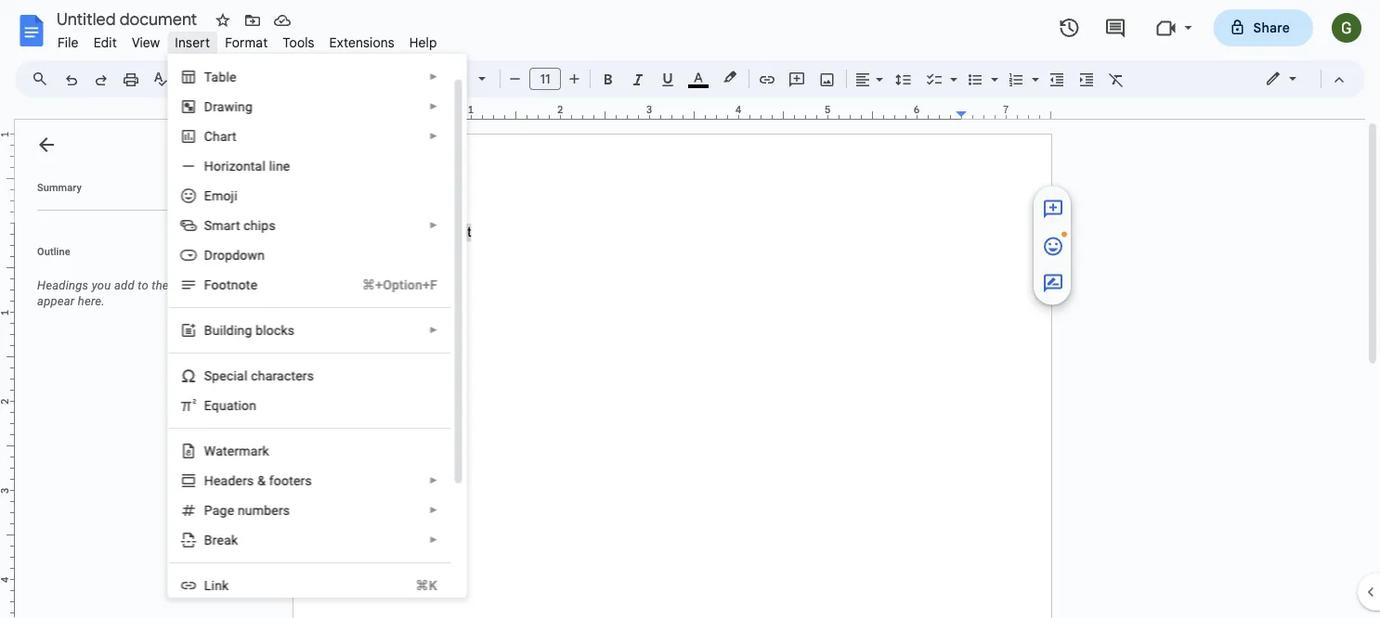 Task type: locate. For each thing, give the bounding box(es) containing it.
smart chips
[[204, 218, 275, 233]]

ote
[[238, 277, 257, 293]]

► for h eaders & footers
[[429, 476, 438, 486]]

► for d rawing
[[429, 101, 438, 112]]

izontal
[[225, 158, 265, 174]]

menu bar
[[50, 24, 445, 55]]

extensions menu item
[[322, 32, 402, 53]]

dropdown 6 element
[[204, 248, 270, 263]]

7 ► from the top
[[429, 476, 438, 486]]

Menus field
[[23, 66, 64, 92]]

brea
[[204, 533, 231, 548]]

2 ► from the top
[[429, 72, 438, 82]]

⌘+option+f
[[362, 277, 437, 293]]

chips
[[243, 218, 275, 233]]

► for brea k
[[429, 535, 438, 546]]

blocks
[[255, 323, 294, 338]]

9 ► from the top
[[429, 535, 438, 546]]

view
[[132, 34, 160, 51]]

drawing d element
[[204, 99, 258, 114]]

8 ► from the top
[[429, 505, 438, 516]]

u
[[212, 323, 219, 338]]

file
[[58, 34, 79, 51]]

menu
[[161, 0, 467, 619]]

line
[[269, 158, 290, 174]]

emoji 7 element
[[204, 188, 243, 203]]

application
[[0, 0, 1380, 619]]

rawing
[[212, 99, 252, 114]]

chart
[[204, 129, 236, 144]]

t
[[204, 69, 211, 85]]

extensions
[[329, 34, 395, 51]]

horizontal line r element
[[204, 158, 295, 174]]

appear
[[37, 294, 75, 308]]

Star checkbox
[[210, 7, 236, 33]]

numbers
[[237, 503, 290, 518]]

3 ► from the top
[[429, 101, 438, 112]]

you
[[92, 279, 111, 293]]

share button
[[1214, 9, 1313, 46]]

eaders
[[213, 473, 254, 489]]

⌘k element
[[393, 577, 437, 595]]

outline
[[37, 246, 70, 257]]

share
[[1254, 20, 1290, 36]]

format menu item
[[218, 32, 275, 53]]

►
[[429, 42, 438, 52], [429, 72, 438, 82], [429, 101, 438, 112], [429, 131, 438, 142], [429, 220, 438, 231], [429, 325, 438, 336], [429, 476, 438, 486], [429, 505, 438, 516], [429, 535, 438, 546]]

equation e element
[[204, 398, 262, 413]]

chart q element
[[204, 129, 242, 144]]

smart chips z element
[[204, 218, 281, 233]]

file menu item
[[50, 32, 86, 53]]

will
[[230, 279, 248, 293]]

format
[[225, 34, 268, 51]]

watermark j element
[[204, 444, 274, 459]]

e
[[227, 503, 234, 518]]

building blocks u element
[[204, 323, 300, 338]]

footers
[[269, 473, 312, 489]]

brea k
[[204, 533, 238, 548]]

headings
[[37, 279, 89, 293]]

1 ► from the top
[[429, 42, 438, 52]]

⌘+option+f element
[[339, 276, 437, 294]]

smart
[[204, 218, 240, 233]]

spe
[[204, 368, 226, 384]]

document outline element
[[15, 120, 268, 619]]

outline heading
[[15, 244, 268, 270]]

ho r izontal line
[[204, 158, 290, 174]]

Rename text field
[[50, 7, 208, 30]]

headers & footers h element
[[204, 473, 317, 489]]

k
[[231, 533, 238, 548]]

suggest edits image
[[1042, 273, 1065, 295]]

6 ► from the top
[[429, 325, 438, 336]]

e quation
[[204, 398, 256, 413]]

text color image
[[688, 66, 709, 88]]

main toolbar
[[55, 0, 1184, 527]]

summary
[[37, 182, 82, 193]]

break k element
[[204, 533, 243, 548]]

menu bar containing file
[[50, 24, 445, 55]]

► for e numbers
[[429, 505, 438, 516]]

foot n ote
[[204, 277, 257, 293]]

add comment image
[[1042, 198, 1065, 221]]

view menu item
[[124, 32, 167, 53]]

insert
[[175, 34, 210, 51]]



Task type: vqa. For each thing, say whether or not it's contained in the screenshot.
LANGUAGES
no



Task type: describe. For each thing, give the bounding box(es) containing it.
highlight color image
[[720, 66, 740, 88]]

pa g e numbers
[[204, 503, 290, 518]]

help menu item
[[402, 32, 445, 53]]

application containing share
[[0, 0, 1380, 619]]

edit menu item
[[86, 32, 124, 53]]

ial
[[233, 368, 247, 384]]

ink
[[211, 578, 228, 594]]

add emoji reaction image
[[1042, 235, 1065, 258]]

t able
[[204, 69, 236, 85]]

link l element
[[204, 578, 234, 594]]

able
[[211, 69, 236, 85]]

e
[[204, 398, 211, 413]]

top margin image
[[0, 135, 14, 229]]

d
[[204, 99, 212, 114]]

table t element
[[204, 69, 242, 85]]

⌘k
[[415, 578, 437, 594]]

pa
[[204, 503, 219, 518]]

b u ilding blocks
[[204, 323, 294, 338]]

► for ilding blocks
[[429, 325, 438, 336]]

summary heading
[[37, 180, 82, 195]]

4 ► from the top
[[429, 131, 438, 142]]

5 ► from the top
[[429, 220, 438, 231]]

r
[[221, 158, 225, 174]]

special characters c element
[[204, 368, 319, 384]]

ilding
[[219, 323, 252, 338]]

characters
[[251, 368, 314, 384]]

page numbers g element
[[204, 503, 295, 518]]

the
[[152, 279, 169, 293]]

Font size text field
[[530, 68, 560, 90]]

spe c ial characters
[[204, 368, 314, 384]]

d rawing
[[204, 99, 252, 114]]

insert menu item
[[167, 32, 218, 53]]

to
[[138, 279, 149, 293]]

tools
[[283, 34, 315, 51]]

ho
[[204, 158, 221, 174]]

emoji
[[204, 188, 237, 203]]

line & paragraph spacing image
[[893, 66, 915, 92]]

g
[[219, 503, 227, 518]]

l ink
[[204, 578, 228, 594]]

help
[[409, 34, 437, 51]]

b
[[204, 323, 212, 338]]

footnote n element
[[204, 277, 263, 293]]

insert image image
[[817, 66, 838, 92]]

dropdown
[[204, 248, 264, 263]]

checklist menu image
[[946, 67, 958, 73]]

menu containing t
[[161, 0, 467, 619]]

tools menu item
[[275, 32, 322, 53]]

h eaders & footers
[[204, 473, 312, 489]]

&
[[257, 473, 265, 489]]

here.
[[78, 294, 105, 308]]

quation
[[211, 398, 256, 413]]

edit
[[93, 34, 117, 51]]

► for t able
[[429, 72, 438, 82]]

n
[[231, 277, 238, 293]]

headings you add to the document will appear here.
[[37, 279, 248, 308]]

menu bar inside menu bar banner
[[50, 24, 445, 55]]

watermark
[[204, 444, 269, 459]]

c
[[226, 368, 233, 384]]

l
[[204, 578, 211, 594]]

Font size field
[[529, 68, 568, 91]]

right margin image
[[957, 105, 1051, 119]]

foot
[[204, 277, 231, 293]]

h
[[204, 473, 213, 489]]

mode and view toolbar
[[1251, 60, 1354, 98]]

add
[[114, 279, 134, 293]]

document
[[172, 279, 227, 293]]

menu bar banner
[[0, 0, 1380, 619]]



